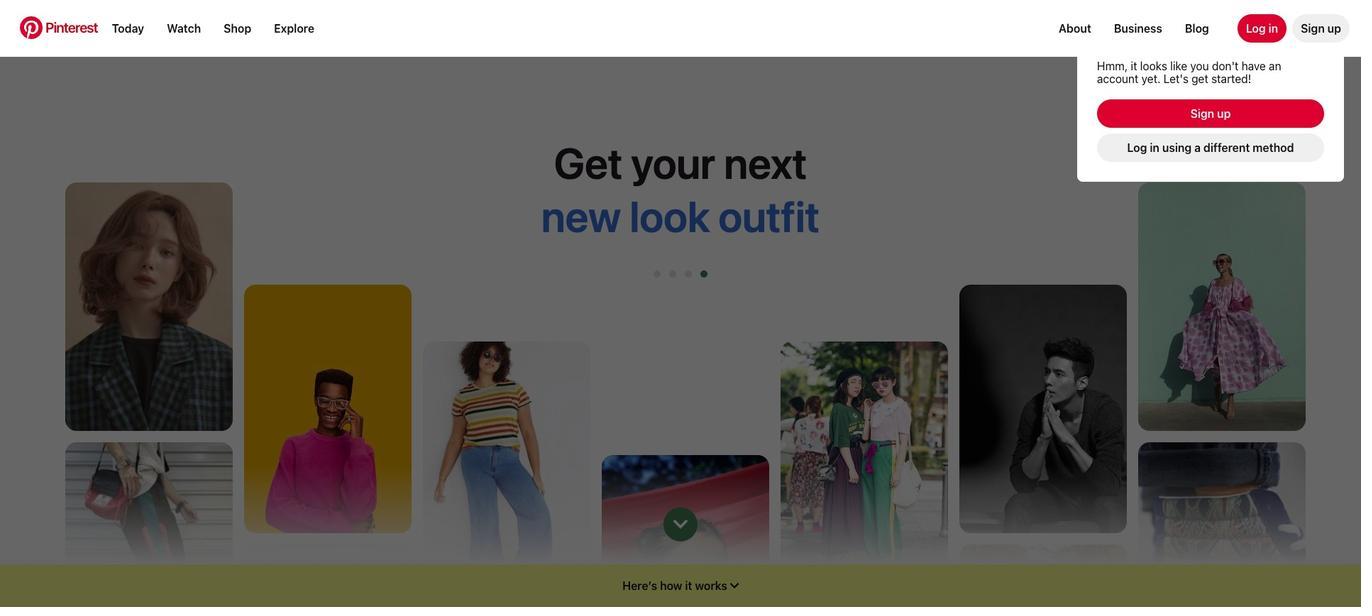 Task type: locate. For each thing, give the bounding box(es) containing it.
1 horizontal spatial in
[[1269, 22, 1279, 35]]

1 horizontal spatial it
[[1131, 60, 1138, 72]]

get
[[554, 137, 623, 188]]

sign up a at the right
[[1191, 107, 1215, 120]]

log up have
[[1247, 22, 1266, 35]]

different
[[1204, 141, 1250, 154]]

business
[[1115, 22, 1163, 35]]

pinterest down the blog link
[[1180, 37, 1241, 54]]

continue to pinterest hmm, it looks like you don't have an account yet. let's get started!
[[1098, 37, 1282, 85]]

an
[[1269, 60, 1282, 72]]

1 vertical spatial sign up
[[1191, 107, 1231, 120]]

explore link
[[269, 16, 320, 40]]

0 horizontal spatial pinterest
[[45, 19, 98, 35]]

sign up button up log in using a different method
[[1098, 99, 1325, 128]]

0 vertical spatial log
[[1247, 22, 1266, 35]]

like
[[1171, 60, 1188, 72]]

don't
[[1213, 60, 1239, 72]]

explore
[[274, 22, 315, 35]]

1 horizontal spatial sign up
[[1302, 22, 1342, 35]]

1 vertical spatial pinterest
[[1180, 37, 1241, 54]]

0 vertical spatial it
[[1131, 60, 1138, 72]]

sign up for topmost sign up "button"
[[1302, 22, 1342, 35]]

business link
[[1115, 22, 1163, 35]]

next
[[724, 137, 807, 188]]

1 vertical spatial up
[[1218, 107, 1231, 120]]

1 horizontal spatial up
[[1328, 22, 1342, 35]]

sign up for the bottom sign up "button"
[[1191, 107, 1231, 120]]

looks
[[1141, 60, 1168, 72]]

0 vertical spatial sign up
[[1302, 22, 1342, 35]]

using
[[1163, 141, 1192, 154]]

sign up button
[[1293, 14, 1350, 43], [1098, 99, 1325, 128]]

in up an
[[1269, 22, 1279, 35]]

0 vertical spatial in
[[1269, 22, 1279, 35]]

log left using
[[1128, 141, 1148, 154]]

it
[[1131, 60, 1138, 72], [685, 579, 693, 592]]

about
[[1059, 22, 1092, 35]]

in left using
[[1150, 141, 1160, 154]]

pinterest inside continue to pinterest hmm, it looks like you don't have an account yet. let's get started!
[[1180, 37, 1241, 54]]

it right how
[[685, 579, 693, 592]]

account
[[1098, 72, 1139, 85]]

0 vertical spatial sign
[[1302, 22, 1325, 35]]

fashion image
[[65, 182, 233, 431], [1139, 182, 1306, 431], [244, 284, 412, 533], [960, 284, 1127, 533], [423, 341, 591, 590], [781, 341, 949, 590], [65, 442, 233, 607], [1139, 442, 1306, 607], [602, 455, 770, 607], [244, 544, 412, 607], [960, 544, 1127, 607]]

1 vertical spatial in
[[1150, 141, 1160, 154]]

about link
[[1059, 22, 1092, 35]]

sign up right log in button
[[1302, 22, 1342, 35]]

it left looks on the top of the page
[[1131, 60, 1138, 72]]

today
[[112, 22, 144, 35]]

log
[[1247, 22, 1266, 35], [1128, 141, 1148, 154]]

1 horizontal spatial log
[[1247, 22, 1266, 35]]

log in button
[[1238, 14, 1287, 43]]

sign
[[1302, 22, 1325, 35], [1191, 107, 1215, 120]]

1 vertical spatial it
[[685, 579, 693, 592]]

up for topmost sign up "button"
[[1328, 22, 1342, 35]]

0 vertical spatial up
[[1328, 22, 1342, 35]]

0 vertical spatial pinterest
[[45, 19, 98, 35]]

0 horizontal spatial sign up
[[1191, 107, 1231, 120]]

up
[[1328, 22, 1342, 35], [1218, 107, 1231, 120]]

get
[[1192, 72, 1209, 85]]

here's how it works
[[623, 579, 728, 592]]

here's how it works button
[[0, 579, 1362, 592]]

pinterest image
[[20, 16, 43, 39]]

hmm,
[[1098, 60, 1128, 72]]

up for the bottom sign up "button"
[[1218, 107, 1231, 120]]

sign up button right log in button
[[1293, 14, 1350, 43]]

a
[[1195, 141, 1201, 154]]

pinterest right 'pinterest' icon
[[45, 19, 98, 35]]

it inside continue to pinterest hmm, it looks like you don't have an account yet. let's get started!
[[1131, 60, 1138, 72]]

1 vertical spatial log
[[1128, 141, 1148, 154]]

log for log in
[[1247, 22, 1266, 35]]

sign up
[[1302, 22, 1342, 35], [1191, 107, 1231, 120]]

how
[[660, 579, 683, 592]]

0 horizontal spatial up
[[1218, 107, 1231, 120]]

in inside log in button
[[1269, 22, 1279, 35]]

0 horizontal spatial log
[[1128, 141, 1148, 154]]

pinterest
[[45, 19, 98, 35], [1180, 37, 1241, 54]]

in inside log in using a different method button
[[1150, 141, 1160, 154]]

to
[[1163, 37, 1176, 54]]

in
[[1269, 22, 1279, 35], [1150, 141, 1160, 154]]

1 horizontal spatial pinterest
[[1180, 37, 1241, 54]]

scroll down image
[[674, 517, 688, 531]]

0 horizontal spatial in
[[1150, 141, 1160, 154]]

sign up up log in using a different method
[[1191, 107, 1231, 120]]

1 vertical spatial sign up button
[[1098, 99, 1325, 128]]

sign right the log in
[[1302, 22, 1325, 35]]

shop
[[224, 22, 251, 35]]

1 vertical spatial sign
[[1191, 107, 1215, 120]]



Task type: describe. For each thing, give the bounding box(es) containing it.
get your next
[[554, 137, 807, 188]]

blog
[[1186, 22, 1210, 35]]

watch link
[[161, 16, 207, 40]]

log in using a different method button
[[1098, 133, 1325, 162]]

arrow down icon image
[[730, 581, 739, 590]]

in for log in
[[1269, 22, 1279, 35]]

1 horizontal spatial sign
[[1302, 22, 1325, 35]]

log for log in using a different method
[[1128, 141, 1148, 154]]

let's
[[1164, 72, 1189, 85]]

continue
[[1098, 37, 1159, 54]]

shop link
[[218, 16, 257, 40]]

method
[[1253, 141, 1295, 154]]

watch
[[167, 22, 201, 35]]

started!
[[1212, 72, 1252, 85]]

today link
[[106, 16, 150, 40]]

pinterest inside button
[[45, 19, 98, 35]]

0 vertical spatial sign up button
[[1293, 14, 1350, 43]]

log in using a different method
[[1128, 141, 1295, 154]]

yet.
[[1142, 72, 1161, 85]]

works
[[695, 579, 728, 592]]

your
[[631, 137, 716, 188]]

here's
[[623, 579, 657, 592]]

pinterest button
[[11, 16, 106, 41]]

you
[[1191, 60, 1210, 72]]

have
[[1242, 60, 1266, 72]]

pinterest link
[[11, 16, 106, 39]]

0 horizontal spatial sign
[[1191, 107, 1215, 120]]

log in
[[1247, 22, 1279, 35]]

blog link
[[1186, 22, 1210, 35]]

in for log in using a different method
[[1150, 141, 1160, 154]]

0 horizontal spatial it
[[685, 579, 693, 592]]



Task type: vqa. For each thing, say whether or not it's contained in the screenshot.
Explore link
yes



